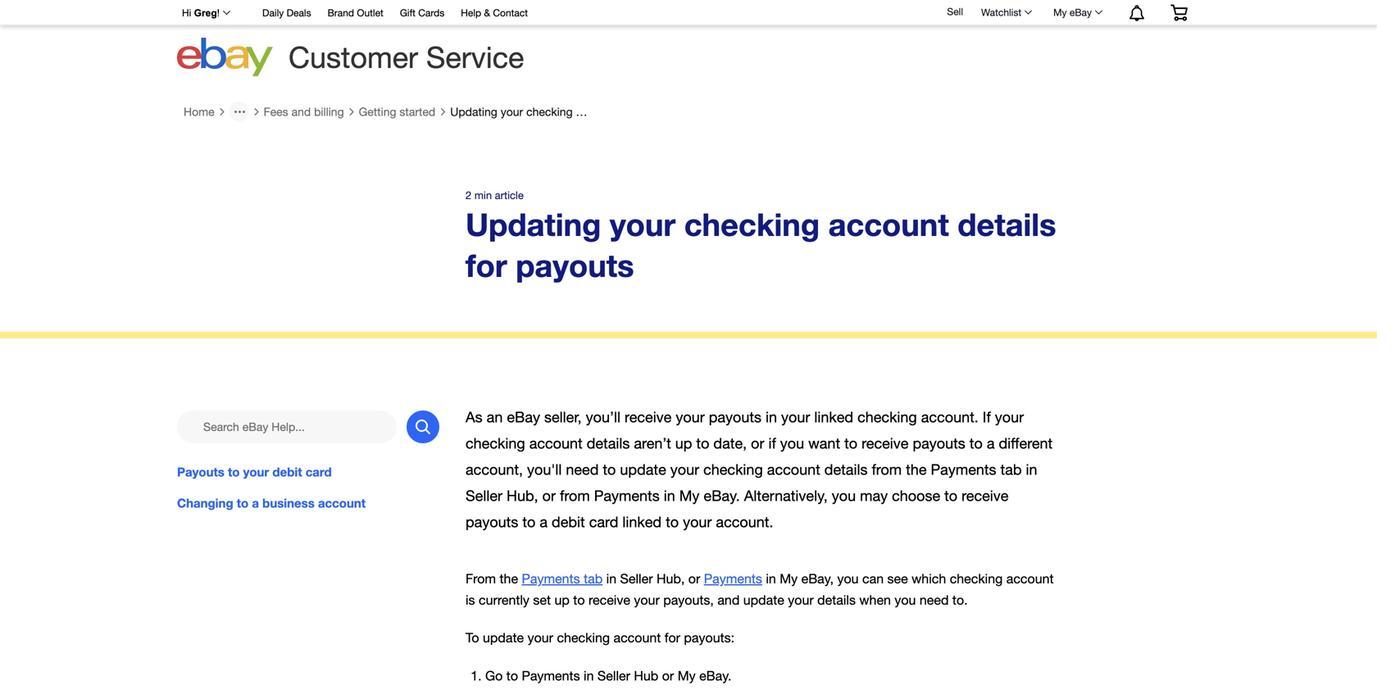 Task type: vqa. For each thing, say whether or not it's contained in the screenshot.
top the now
no



Task type: locate. For each thing, give the bounding box(es) containing it.
you left can
[[837, 571, 859, 587]]

up right set
[[555, 593, 570, 608]]

to
[[696, 435, 710, 452], [845, 435, 858, 452], [970, 435, 983, 452], [603, 461, 616, 478], [228, 465, 240, 479], [945, 487, 958, 505], [237, 496, 249, 511], [523, 514, 536, 531], [666, 514, 679, 531], [573, 593, 585, 608], [506, 668, 518, 684]]

hi
[[182, 7, 191, 18]]

receive down from the payments tab in seller hub, or payments at the bottom of the page
[[589, 593, 630, 608]]

brand
[[328, 7, 354, 18]]

hub
[[634, 668, 659, 684]]

!
[[217, 7, 220, 18]]

for for updating your checking account details for payouts
[[657, 105, 671, 118]]

tab
[[1001, 461, 1022, 478], [584, 571, 603, 587]]

0 vertical spatial for
[[657, 105, 671, 118]]

debit
[[273, 465, 302, 479], [552, 514, 585, 531]]

home
[[184, 105, 214, 118]]

debit up 'business' at bottom left
[[273, 465, 302, 479]]

changing
[[177, 496, 233, 511]]

updating
[[450, 105, 498, 118], [466, 206, 601, 243]]

need down the which
[[920, 593, 949, 608]]

updating down article at left
[[466, 206, 601, 243]]

2 horizontal spatial a
[[987, 435, 995, 452]]

account navigation
[[173, 0, 1200, 25]]

card
[[306, 465, 332, 479], [589, 514, 619, 531]]

account. left if
[[921, 409, 979, 426]]

for down min
[[466, 247, 507, 284]]

payments up the "payouts,"
[[704, 571, 762, 587]]

update right to
[[483, 631, 524, 646]]

1 vertical spatial account.
[[716, 514, 774, 531]]

0 horizontal spatial hub,
[[507, 487, 538, 505]]

in down 'aren't'
[[664, 487, 675, 505]]

payouts inside "2 min article updating your checking account details for payouts"
[[516, 247, 634, 284]]

for
[[657, 105, 671, 118], [466, 247, 507, 284], [665, 631, 680, 646]]

account
[[576, 105, 617, 118], [829, 206, 949, 243], [529, 435, 583, 452], [767, 461, 821, 478], [318, 496, 366, 511], [1007, 571, 1054, 587], [614, 631, 661, 646]]

seller left "hub"
[[598, 668, 630, 684]]

1 vertical spatial linked
[[623, 514, 662, 531]]

hub, down you'll
[[507, 487, 538, 505]]

2 vertical spatial for
[[665, 631, 680, 646]]

to right choose
[[945, 487, 958, 505]]

outlet
[[357, 7, 384, 18]]

fees
[[264, 105, 288, 118]]

1 horizontal spatial need
[[920, 593, 949, 608]]

hub, up the "payouts,"
[[657, 571, 685, 587]]

update down 'aren't'
[[620, 461, 666, 478]]

card inside payouts to your debit card link
[[306, 465, 332, 479]]

0 vertical spatial up
[[675, 435, 692, 452]]

as
[[466, 409, 483, 426]]

fees and billing
[[264, 105, 344, 118]]

to right payouts
[[228, 465, 240, 479]]

up
[[675, 435, 692, 452], [555, 593, 570, 608]]

1 vertical spatial ebay
[[507, 409, 540, 426]]

started
[[400, 105, 436, 118]]

0 vertical spatial card
[[306, 465, 332, 479]]

a
[[987, 435, 995, 452], [252, 496, 259, 511], [540, 514, 548, 531]]

receive up 'aren't'
[[625, 409, 672, 426]]

the up 'currently'
[[500, 571, 518, 587]]

1 horizontal spatial account.
[[921, 409, 979, 426]]

1 horizontal spatial card
[[589, 514, 619, 531]]

details inside updating your checking account details for payouts link
[[621, 105, 654, 118]]

sell link
[[940, 6, 971, 17]]

details inside in my ebay, you can see which checking account is currently set up to receive your payouts, and update your details when you need to.
[[818, 593, 856, 608]]

account inside in my ebay, you can see which checking account is currently set up to receive your payouts, and update your details when you need to.
[[1007, 571, 1054, 587]]

ebay. down date,
[[704, 487, 740, 505]]

0 vertical spatial hub,
[[507, 487, 538, 505]]

receive inside in my ebay, you can see which checking account is currently set up to receive your payouts, and update your details when you need to.
[[589, 593, 630, 608]]

or left if
[[751, 435, 764, 452]]

0 vertical spatial account.
[[921, 409, 979, 426]]

checking inside "2 min article updating your checking account details for payouts"
[[684, 206, 820, 243]]

payouts
[[674, 105, 715, 118], [516, 247, 634, 284], [709, 409, 762, 426], [913, 435, 966, 452], [466, 514, 518, 531]]

1 vertical spatial update
[[743, 593, 784, 608]]

payments up choose
[[931, 461, 997, 478]]

go
[[485, 668, 503, 684]]

1 vertical spatial ebay.
[[699, 668, 732, 684]]

tab down different
[[1001, 461, 1022, 478]]

to down payments tab link
[[573, 593, 585, 608]]

ebay.
[[704, 487, 740, 505], [699, 668, 732, 684]]

card up changing to a business account link
[[306, 465, 332, 479]]

0 vertical spatial ebay
[[1070, 7, 1092, 18]]

1 horizontal spatial the
[[906, 461, 927, 478]]

1 vertical spatial for
[[466, 247, 507, 284]]

1 horizontal spatial ebay
[[1070, 7, 1092, 18]]

ebay. down the payouts:
[[699, 668, 732, 684]]

0 vertical spatial tab
[[1001, 461, 1022, 478]]

from the payments tab in seller hub, or payments
[[466, 571, 762, 587]]

linked
[[814, 409, 854, 426], [623, 514, 662, 531]]

tab inside as an ebay seller, you'll receive your payouts in your linked checking account. if your checking account details aren't up to date, or if you want to receive payouts to a different account, you'll need to update your checking account details from the payments tab in seller hub, or from payments in my ebay. alternatively, you may choose to receive payouts to a debit card linked to your account.
[[1001, 461, 1022, 478]]

for left the payouts:
[[665, 631, 680, 646]]

ebay right watchlist link
[[1070, 7, 1092, 18]]

receive
[[625, 409, 672, 426], [862, 435, 909, 452], [962, 487, 1009, 505], [589, 593, 630, 608]]

1 horizontal spatial update
[[620, 461, 666, 478]]

updating down 'service'
[[450, 105, 498, 118]]

0 vertical spatial the
[[906, 461, 927, 478]]

to right want
[[845, 435, 858, 452]]

help & contact link
[[461, 5, 528, 23]]

seller down account, at the left
[[466, 487, 503, 505]]

1 horizontal spatial linked
[[814, 409, 854, 426]]

1 vertical spatial hub,
[[657, 571, 685, 587]]

customer
[[289, 40, 418, 74]]

1 vertical spatial need
[[920, 593, 949, 608]]

linked up want
[[814, 409, 854, 426]]

account.
[[921, 409, 979, 426], [716, 514, 774, 531]]

from
[[466, 571, 496, 587]]

1 horizontal spatial hub,
[[657, 571, 685, 587]]

set
[[533, 593, 551, 608]]

0 vertical spatial seller
[[466, 487, 503, 505]]

getting
[[359, 105, 396, 118]]

the up choose
[[906, 461, 927, 478]]

my ebay link
[[1045, 2, 1110, 22]]

1 horizontal spatial a
[[540, 514, 548, 531]]

1 vertical spatial up
[[555, 593, 570, 608]]

card up from the payments tab in seller hub, or payments at the bottom of the page
[[589, 514, 619, 531]]

up right 'aren't'
[[675, 435, 692, 452]]

&
[[484, 7, 490, 18]]

2 min article updating your checking account details for payouts
[[466, 189, 1056, 284]]

from
[[872, 461, 902, 478], [560, 487, 590, 505]]

0 horizontal spatial up
[[555, 593, 570, 608]]

or right "hub"
[[662, 668, 674, 684]]

1 vertical spatial and
[[718, 593, 740, 608]]

from up 'may'
[[872, 461, 902, 478]]

account inside "2 min article updating your checking account details for payouts"
[[829, 206, 949, 243]]

ebay,
[[802, 571, 834, 587]]

daily deals link
[[262, 5, 311, 23]]

to down you'll
[[523, 514, 536, 531]]

debit up payments tab link
[[552, 514, 585, 531]]

can
[[863, 571, 884, 587]]

and down payments link
[[718, 593, 740, 608]]

details
[[621, 105, 654, 118], [958, 206, 1056, 243], [587, 435, 630, 452], [825, 461, 868, 478], [818, 593, 856, 608]]

0 vertical spatial from
[[872, 461, 902, 478]]

1 vertical spatial updating
[[466, 206, 601, 243]]

my inside as an ebay seller, you'll receive your payouts in your linked checking account. if your checking account details aren't up to date, or if you want to receive payouts to a different account, you'll need to update your checking account details from the payments tab in seller hub, or from payments in my ebay. alternatively, you may choose to receive payouts to a debit card linked to your account.
[[679, 487, 700, 505]]

to update your checking account for payouts:
[[466, 631, 735, 646]]

1 vertical spatial seller
[[620, 571, 653, 587]]

cards
[[418, 7, 445, 18]]

need right you'll
[[566, 461, 599, 478]]

2 horizontal spatial update
[[743, 593, 784, 608]]

0 horizontal spatial ebay
[[507, 409, 540, 426]]

business
[[263, 496, 315, 511]]

1 vertical spatial tab
[[584, 571, 603, 587]]

checking
[[526, 105, 573, 118], [684, 206, 820, 243], [858, 409, 917, 426], [466, 435, 525, 452], [704, 461, 763, 478], [950, 571, 1003, 587], [557, 631, 610, 646]]

0 vertical spatial update
[[620, 461, 666, 478]]

changing to a business account link
[[177, 494, 439, 512]]

1 horizontal spatial and
[[718, 593, 740, 608]]

0 horizontal spatial update
[[483, 631, 524, 646]]

a down payouts to your debit card
[[252, 496, 259, 511]]

0 horizontal spatial need
[[566, 461, 599, 478]]

for down customer service 'banner'
[[657, 105, 671, 118]]

0 vertical spatial need
[[566, 461, 599, 478]]

you'll
[[586, 409, 621, 426]]

the
[[906, 461, 927, 478], [500, 571, 518, 587]]

you
[[780, 435, 804, 452], [832, 487, 856, 505], [837, 571, 859, 587], [895, 593, 916, 608]]

account. down alternatively,
[[716, 514, 774, 531]]

0 vertical spatial debit
[[273, 465, 302, 479]]

in up if
[[766, 409, 777, 426]]

which
[[912, 571, 946, 587]]

1 vertical spatial a
[[252, 496, 259, 511]]

a down if
[[987, 435, 995, 452]]

updating your checking account details for payouts
[[450, 105, 715, 118]]

hub,
[[507, 487, 538, 505], [657, 571, 685, 587]]

in right payments link
[[766, 571, 776, 587]]

you right if
[[780, 435, 804, 452]]

0 horizontal spatial linked
[[623, 514, 662, 531]]

0 horizontal spatial card
[[306, 465, 332, 479]]

1 horizontal spatial debit
[[552, 514, 585, 531]]

you left 'may'
[[832, 487, 856, 505]]

0 vertical spatial updating
[[450, 105, 498, 118]]

1 vertical spatial debit
[[552, 514, 585, 531]]

2 vertical spatial update
[[483, 631, 524, 646]]

to down you'll
[[603, 461, 616, 478]]

ebay
[[1070, 7, 1092, 18], [507, 409, 540, 426]]

0 vertical spatial ebay.
[[704, 487, 740, 505]]

from down you'll
[[560, 487, 590, 505]]

gift cards
[[400, 7, 445, 18]]

1 horizontal spatial tab
[[1001, 461, 1022, 478]]

ebay inside as an ebay seller, you'll receive your payouts in your linked checking account. if your checking account details aren't up to date, or if you want to receive payouts to a different account, you'll need to update your checking account details from the payments tab in seller hub, or from payments in my ebay. alternatively, you may choose to receive payouts to a debit card linked to your account.
[[507, 409, 540, 426]]

0 vertical spatial and
[[292, 105, 311, 118]]

to up the "payouts,"
[[666, 514, 679, 531]]

in
[[766, 409, 777, 426], [1026, 461, 1038, 478], [664, 487, 675, 505], [606, 571, 617, 587], [766, 571, 776, 587], [584, 668, 594, 684]]

1 vertical spatial the
[[500, 571, 518, 587]]

linked up from the payments tab in seller hub, or payments at the bottom of the page
[[623, 514, 662, 531]]

ebay. inside as an ebay seller, you'll receive your payouts in your linked checking account. if your checking account details aren't up to date, or if you want to receive payouts to a different account, you'll need to update your checking account details from the payments tab in seller hub, or from payments in my ebay. alternatively, you may choose to receive payouts to a debit card linked to your account.
[[704, 487, 740, 505]]

0 horizontal spatial debit
[[273, 465, 302, 479]]

1 vertical spatial card
[[589, 514, 619, 531]]

my inside in my ebay, you can see which checking account is currently set up to receive your payouts, and update your details when you need to.
[[780, 571, 798, 587]]

payouts to your debit card
[[177, 465, 332, 479]]

fees and billing link
[[264, 105, 344, 119]]

2 vertical spatial a
[[540, 514, 548, 531]]

if
[[983, 409, 991, 426]]

seller up to update your checking account for payouts:
[[620, 571, 653, 587]]

tab up to update your checking account for payouts:
[[584, 571, 603, 587]]

seller,
[[544, 409, 582, 426]]

update down payments link
[[743, 593, 784, 608]]

a down you'll
[[540, 514, 548, 531]]

0 horizontal spatial from
[[560, 487, 590, 505]]

Search eBay Help... text field
[[177, 411, 397, 443]]

billing
[[314, 105, 344, 118]]

1 horizontal spatial up
[[675, 435, 692, 452]]

and right fees
[[292, 105, 311, 118]]

updating your checking account details for payouts main content
[[0, 95, 1377, 694]]

ebay right 'an'
[[507, 409, 540, 426]]

for inside "2 min article updating your checking account details for payouts"
[[466, 247, 507, 284]]

0 vertical spatial a
[[987, 435, 995, 452]]

watchlist link
[[972, 2, 1040, 22]]



Task type: describe. For each thing, give the bounding box(es) containing it.
sell
[[947, 6, 963, 17]]

as an ebay seller, you'll receive your payouts in your linked checking account. if your checking account details aren't up to date, or if you want to receive payouts to a different account, you'll need to update your checking account details from the payments tab in seller hub, or from payments in my ebay. alternatively, you may choose to receive payouts to a debit card linked to your account.
[[466, 409, 1053, 531]]

ebay inside account navigation
[[1070, 7, 1092, 18]]

in down to update your checking account for payouts:
[[584, 668, 594, 684]]

is
[[466, 593, 475, 608]]

to down payouts to your debit card
[[237, 496, 249, 511]]

payouts:
[[684, 631, 735, 646]]

customer service
[[289, 40, 524, 74]]

payments right the go
[[522, 668, 580, 684]]

your inside "2 min article updating your checking account details for payouts"
[[610, 206, 676, 243]]

account inside updating your checking account details for payouts link
[[576, 105, 617, 118]]

updating your checking account details for payouts link
[[450, 105, 715, 119]]

article
[[495, 189, 524, 202]]

need inside in my ebay, you can see which checking account is currently set up to receive your payouts, and update your details when you need to.
[[920, 593, 949, 608]]

my inside account navigation
[[1054, 7, 1067, 18]]

1 horizontal spatial from
[[872, 461, 902, 478]]

greg
[[194, 7, 217, 18]]

payments up set
[[522, 571, 580, 587]]

0 horizontal spatial account.
[[716, 514, 774, 531]]

help
[[461, 7, 481, 18]]

choose
[[892, 487, 940, 505]]

and inside in my ebay, you can see which checking account is currently set up to receive your payouts, and update your details when you need to.
[[718, 593, 740, 608]]

to left date,
[[696, 435, 710, 452]]

account,
[[466, 461, 523, 478]]

account inside changing to a business account link
[[318, 496, 366, 511]]

card inside as an ebay seller, you'll receive your payouts in your linked checking account. if your checking account details aren't up to date, or if you want to receive payouts to a different account, you'll need to update your checking account details from the payments tab in seller hub, or from payments in my ebay. alternatively, you may choose to receive payouts to a debit card linked to your account.
[[589, 514, 619, 531]]

checking inside in my ebay, you can see which checking account is currently set up to receive your payouts, and update your details when you need to.
[[950, 571, 1003, 587]]

go to payments in seller hub or my ebay.
[[485, 668, 732, 684]]

receive down different
[[962, 487, 1009, 505]]

0 horizontal spatial the
[[500, 571, 518, 587]]

or down you'll
[[542, 487, 556, 505]]

service
[[426, 40, 524, 74]]

contact
[[493, 7, 528, 18]]

see
[[888, 571, 908, 587]]

payments tab link
[[522, 571, 603, 587]]

to down if
[[970, 435, 983, 452]]

getting started link
[[359, 105, 436, 119]]

up inside in my ebay, you can see which checking account is currently set up to receive your payouts, and update your details when you need to.
[[555, 593, 570, 608]]

payouts
[[177, 465, 224, 479]]

in inside in my ebay, you can see which checking account is currently set up to receive your payouts, and update your details when you need to.
[[766, 571, 776, 587]]

changing to a business account
[[177, 496, 366, 511]]

need inside as an ebay seller, you'll receive your payouts in your linked checking account. if your checking account details aren't up to date, or if you want to receive payouts to a different account, you'll need to update your checking account details from the payments tab in seller hub, or from payments in my ebay. alternatively, you may choose to receive payouts to a debit card linked to your account.
[[566, 461, 599, 478]]

2
[[466, 189, 472, 202]]

in right payments tab link
[[606, 571, 617, 587]]

daily
[[262, 7, 284, 18]]

to
[[466, 631, 479, 646]]

watchlist
[[981, 7, 1022, 18]]

payments down 'aren't'
[[594, 487, 660, 505]]

alternatively,
[[744, 487, 828, 505]]

in my ebay, you can see which checking account is currently set up to receive your payouts, and update your details when you need to.
[[466, 571, 1054, 608]]

0 horizontal spatial and
[[292, 105, 311, 118]]

to inside in my ebay, you can see which checking account is currently set up to receive your payouts, and update your details when you need to.
[[573, 593, 585, 608]]

customer service banner
[[173, 0, 1200, 82]]

my ebay
[[1054, 7, 1092, 18]]

to.
[[953, 593, 968, 608]]

0 vertical spatial linked
[[814, 409, 854, 426]]

aren't
[[634, 435, 671, 452]]

the inside as an ebay seller, you'll receive your payouts in your linked checking account. if your checking account details aren't up to date, or if you want to receive payouts to a different account, you'll need to update your checking account details from the payments tab in seller hub, or from payments in my ebay. alternatively, you may choose to receive payouts to a debit card linked to your account.
[[906, 461, 927, 478]]

want
[[808, 435, 840, 452]]

different
[[999, 435, 1053, 452]]

gift
[[400, 7, 416, 18]]

update inside in my ebay, you can see which checking account is currently set up to receive your payouts, and update your details when you need to.
[[743, 593, 784, 608]]

deals
[[287, 7, 311, 18]]

to right the go
[[506, 668, 518, 684]]

payments link
[[704, 571, 762, 587]]

when
[[860, 593, 891, 608]]

0 horizontal spatial tab
[[584, 571, 603, 587]]

getting started
[[359, 105, 436, 118]]

updating inside "2 min article updating your checking account details for payouts"
[[466, 206, 601, 243]]

brand outlet
[[328, 7, 384, 18]]

you down see
[[895, 593, 916, 608]]

debit inside as an ebay seller, you'll receive your payouts in your linked checking account. if your checking account details aren't up to date, or if you want to receive payouts to a different account, you'll need to update your checking account details from the payments tab in seller hub, or from payments in my ebay. alternatively, you may choose to receive payouts to a debit card linked to your account.
[[552, 514, 585, 531]]

receive up 'may'
[[862, 435, 909, 452]]

0 horizontal spatial a
[[252, 496, 259, 511]]

date,
[[714, 435, 747, 452]]

your shopping cart image
[[1170, 4, 1189, 21]]

payouts to your debit card link
[[177, 463, 439, 481]]

up inside as an ebay seller, you'll receive your payouts in your linked checking account. if your checking account details aren't up to date, or if you want to receive payouts to a different account, you'll need to update your checking account details from the payments tab in seller hub, or from payments in my ebay. alternatively, you may choose to receive payouts to a debit card linked to your account.
[[675, 435, 692, 452]]

may
[[860, 487, 888, 505]]

seller inside as an ebay seller, you'll receive your payouts in your linked checking account. if your checking account details aren't up to date, or if you want to receive payouts to a different account, you'll need to update your checking account details from the payments tab in seller hub, or from payments in my ebay. alternatively, you may choose to receive payouts to a debit card linked to your account.
[[466, 487, 503, 505]]

home link
[[184, 105, 214, 119]]

hi greg !
[[182, 7, 220, 18]]

help & contact
[[461, 7, 528, 18]]

you'll
[[527, 461, 562, 478]]

brand outlet link
[[328, 5, 384, 23]]

if
[[769, 435, 776, 452]]

min
[[475, 189, 492, 202]]

hub, inside as an ebay seller, you'll receive your payouts in your linked checking account. if your checking account details aren't up to date, or if you want to receive payouts to a different account, you'll need to update your checking account details from the payments tab in seller hub, or from payments in my ebay. alternatively, you may choose to receive payouts to a debit card linked to your account.
[[507, 487, 538, 505]]

update inside as an ebay seller, you'll receive your payouts in your linked checking account. if your checking account details aren't up to date, or if you want to receive payouts to a different account, you'll need to update your checking account details from the payments tab in seller hub, or from payments in my ebay. alternatively, you may choose to receive payouts to a debit card linked to your account.
[[620, 461, 666, 478]]

2 vertical spatial seller
[[598, 668, 630, 684]]

or up the "payouts,"
[[689, 571, 700, 587]]

an
[[487, 409, 503, 426]]

in down different
[[1026, 461, 1038, 478]]

details inside "2 min article updating your checking account details for payouts"
[[958, 206, 1056, 243]]

gift cards link
[[400, 5, 445, 23]]

1 vertical spatial from
[[560, 487, 590, 505]]

currently
[[479, 593, 530, 608]]

payouts,
[[663, 593, 714, 608]]

for for to update your checking account for payouts:
[[665, 631, 680, 646]]

daily deals
[[262, 7, 311, 18]]



